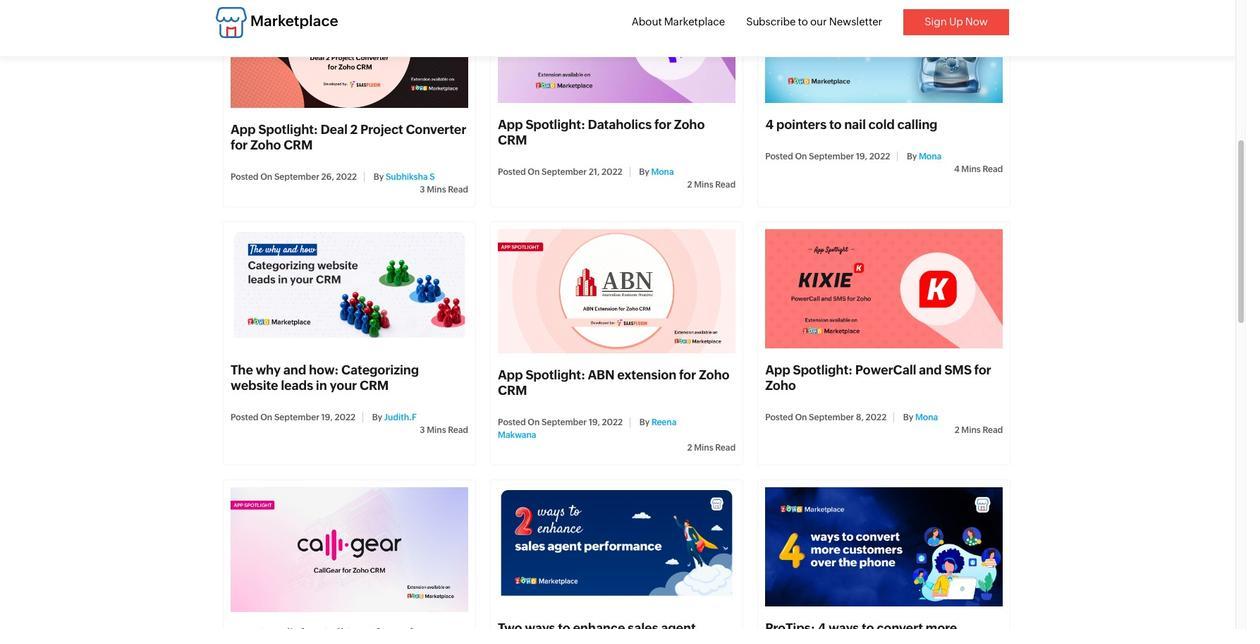 Task type: describe. For each thing, give the bounding box(es) containing it.
on for app spotlight: dataholics for zoho crm
[[528, 167, 540, 177]]

the why and how: categorizing website leads in your crm image
[[231, 229, 468, 348]]

mins for app spotlight: deal 2 project converter for zoho crm
[[427, 185, 446, 195]]

leads
[[281, 378, 313, 393]]

nail
[[844, 117, 866, 132]]

zoho inside app spotlight: dataholics for zoho crm
[[674, 117, 705, 132]]

2022 for 2
[[336, 172, 357, 182]]

2 mins read for app spotlight: powercall and sms for zoho
[[955, 425, 1003, 435]]

0 horizontal spatial to
[[798, 16, 808, 28]]

spotlight: for abn
[[526, 368, 585, 383]]

posted for app spotlight: abn extension for zoho crm
[[498, 418, 526, 428]]

protips: 4 ways to convert more customers over the phone image
[[766, 488, 1003, 607]]

abn
[[588, 368, 615, 383]]

extension
[[617, 368, 677, 383]]

subhiksha
[[386, 172, 428, 182]]

and inside the why and how: categorizing website leads in your crm
[[283, 362, 306, 377]]

4 for 4 pointers to nail cold calling
[[766, 117, 774, 132]]

mins for app spotlight: abn extension for zoho crm
[[694, 443, 714, 453]]

posted for app spotlight: powercall and sms for zoho
[[766, 413, 793, 422]]

app spotlight: abn extension for zoho crm link
[[498, 368, 730, 398]]

sign
[[925, 16, 947, 28]]

spotlight: for dataholics
[[526, 117, 585, 132]]

project
[[360, 122, 403, 137]]

mins for 4 pointers to nail cold calling
[[962, 164, 981, 174]]

how:
[[309, 362, 339, 377]]

4 pointers to nail cold calling image
[[766, 0, 1003, 103]]

for inside 'app spotlight: powercall and sms for zoho'
[[975, 362, 992, 377]]

mins for app spotlight: dataholics for zoho crm
[[694, 180, 714, 189]]

the
[[231, 362, 253, 377]]

posted on september 19, 2022 for pointers
[[766, 151, 890, 161]]

mins for the why and how: categorizing website leads in your crm
[[427, 425, 446, 435]]

2022 for nail
[[870, 151, 890, 161]]

the why and how: categorizing website leads in your crm link
[[231, 362, 419, 393]]

makwana
[[498, 431, 536, 440]]

app spotlight: powercall and sms for zoho
[[766, 362, 992, 393]]

mona for sms
[[916, 413, 938, 422]]

4 pointers to nail cold calling
[[766, 117, 938, 132]]

reena
[[652, 418, 677, 428]]

why
[[256, 362, 281, 377]]

mins for app spotlight: powercall and sms for zoho
[[962, 425, 981, 435]]

marketplace link
[[216, 7, 338, 38]]

read for app spotlight: dataholics for zoho crm
[[716, 180, 736, 189]]

3 mins read for the why and how: categorizing website leads in your crm
[[420, 425, 468, 435]]

crm inside app spotlight: dataholics for zoho crm
[[498, 132, 527, 147]]

about marketplace
[[632, 16, 725, 28]]

zoho inside 'app spotlight: powercall and sms for zoho'
[[766, 378, 796, 393]]

app spotlight: deal 2 project converter for zoho crm
[[231, 122, 467, 152]]

about
[[632, 16, 662, 28]]

2 mins read for app spotlight: abn extension for zoho crm
[[687, 443, 736, 453]]

cold
[[869, 117, 895, 132]]

19, for extension
[[589, 418, 600, 428]]

sign up now link
[[904, 9, 1009, 35]]

posted on september 21, 2022
[[498, 167, 623, 177]]

4 pointers to nail cold calling link
[[766, 117, 938, 132]]

subscribe
[[747, 16, 796, 28]]

the why and how: categorizing website leads in your crm
[[231, 362, 419, 393]]

categorizing
[[341, 362, 419, 377]]

on for the why and how: categorizing website leads in your crm
[[260, 413, 272, 422]]

september for abn
[[542, 418, 587, 428]]

pointers
[[776, 117, 827, 132]]

for inside app spotlight: dataholics for zoho crm
[[655, 117, 672, 132]]

2 mins read for app spotlight: dataholics for zoho crm
[[687, 180, 736, 189]]

read for app spotlight: deal 2 project converter for zoho crm
[[448, 185, 468, 195]]

2 for app spotlight: powercall and sms for zoho
[[955, 425, 960, 435]]

dataholics
[[588, 117, 652, 132]]

19, for how:
[[321, 413, 333, 422]]

app for app spotlight: abn extension for zoho crm
[[498, 368, 523, 383]]

crm inside the why and how: categorizing website leads in your crm
[[360, 378, 389, 393]]

1 horizontal spatial to
[[829, 117, 842, 132]]

crm inside app spotlight: deal 2 project converter for zoho crm
[[284, 138, 313, 152]]

calling
[[898, 117, 938, 132]]

2 inside app spotlight: deal 2 project converter for zoho crm
[[350, 122, 358, 137]]

on for 4 pointers to nail cold calling
[[795, 151, 807, 161]]

app for app spotlight: deal 2 project converter for zoho crm
[[231, 122, 256, 137]]

2022 for extension
[[602, 418, 623, 428]]



Task type: locate. For each thing, give the bounding box(es) containing it.
on
[[795, 151, 807, 161], [528, 167, 540, 177], [260, 172, 272, 182], [260, 413, 272, 422], [795, 413, 807, 422], [528, 418, 540, 428]]

2 horizontal spatial posted on september 19, 2022
[[766, 151, 890, 161]]

by mona down dataholics
[[637, 167, 674, 177]]

crm up posted on september 26, 2022
[[284, 138, 313, 152]]

app spotlight: dataholics for zoho crm
[[498, 117, 705, 147]]

in
[[316, 378, 327, 393]]

by down calling
[[907, 151, 917, 161]]

app up the makwana
[[498, 368, 523, 383]]

1 vertical spatial 2 mins read
[[955, 425, 1003, 435]]

read for app spotlight: powercall and sms for zoho
[[983, 425, 1003, 435]]

for up posted on september 26, 2022
[[231, 138, 248, 152]]

1 vertical spatial by mona
[[637, 167, 674, 177]]

app for app spotlight: dataholics for zoho crm
[[498, 117, 523, 132]]

by mona down 'app spotlight: powercall and sms for zoho'
[[902, 413, 938, 422]]

1 horizontal spatial 19,
[[589, 418, 600, 428]]

2022 right 21,
[[602, 167, 623, 177]]

app inside app spotlight: dataholics for zoho crm
[[498, 117, 523, 132]]

for right dataholics
[[655, 117, 672, 132]]

spotlight: inside app spotlight: abn extension for zoho crm
[[526, 368, 585, 383]]

0 vertical spatial to
[[798, 16, 808, 28]]

2022
[[870, 151, 890, 161], [602, 167, 623, 177], [336, 172, 357, 182], [335, 413, 356, 422], [866, 413, 887, 422], [602, 418, 623, 428]]

posted on september 19, 2022
[[766, 151, 890, 161], [231, 413, 356, 422], [498, 418, 623, 428]]

spotlight:
[[526, 117, 585, 132], [258, 122, 318, 137], [793, 362, 853, 377], [526, 368, 585, 383]]

by subhiksha s
[[372, 172, 435, 182]]

mona down dataholics
[[651, 167, 674, 177]]

posted on september 26, 2022
[[231, 172, 357, 182]]

and
[[283, 362, 306, 377], [919, 362, 942, 377]]

reena makwana link
[[498, 418, 677, 440]]

2022 right 8,
[[866, 413, 887, 422]]

4 for 4 mins read
[[954, 164, 960, 174]]

3 mins read for app spotlight: deal 2 project converter for zoho crm
[[420, 185, 468, 195]]

2022 for and
[[866, 413, 887, 422]]

by for zoho
[[639, 167, 650, 177]]

2022 for how:
[[335, 413, 356, 422]]

posted
[[766, 151, 793, 161], [498, 167, 526, 177], [231, 172, 259, 182], [231, 413, 259, 422], [766, 413, 793, 422], [498, 418, 526, 428]]

posted on september 19, 2022 for why
[[231, 413, 356, 422]]

and left sms
[[919, 362, 942, 377]]

2 vertical spatial 2 mins read
[[687, 443, 736, 453]]

21,
[[589, 167, 600, 177]]

posted for app spotlight: dataholics for zoho crm
[[498, 167, 526, 177]]

crm inside app spotlight: abn extension for zoho crm
[[498, 383, 527, 398]]

spotlight: for powercall
[[793, 362, 853, 377]]

spotlight: inside app spotlight: dataholics for zoho crm
[[526, 117, 585, 132]]

spotlight: left deal at the top left
[[258, 122, 318, 137]]

2022 right '26,'
[[336, 172, 357, 182]]

app spotlight: dataholics for zoho crm image
[[498, 0, 736, 103]]

posted for app spotlight: deal 2 project converter for zoho crm
[[231, 172, 259, 182]]

for inside app spotlight: deal 2 project converter for zoho crm
[[231, 138, 248, 152]]

3
[[420, 185, 425, 195], [420, 425, 425, 435]]

posted on september 19, 2022 down 4 pointers to nail cold calling link
[[766, 151, 890, 161]]

1 vertical spatial 3
[[420, 425, 425, 435]]

by for cold
[[907, 151, 917, 161]]

our
[[811, 16, 827, 28]]

app spotlight: dataholics for zoho crm link
[[498, 117, 705, 147]]

september for powercall
[[809, 413, 854, 422]]

newsletter
[[829, 16, 883, 28]]

for right sms
[[975, 362, 992, 377]]

1 vertical spatial mona
[[651, 167, 674, 177]]

0 horizontal spatial posted on september 19, 2022
[[231, 413, 356, 422]]

1 vertical spatial 4
[[954, 164, 960, 174]]

spotlight: left abn
[[526, 368, 585, 383]]

spotlight: inside 'app spotlight: powercall and sms for zoho'
[[793, 362, 853, 377]]

about marketplace link
[[632, 16, 725, 28]]

2 vertical spatial mona link
[[916, 413, 938, 422]]

0 vertical spatial by mona
[[905, 151, 942, 161]]

mona down app spotlight: powercall and sms for zoho link
[[916, 413, 938, 422]]

1 and from the left
[[283, 362, 306, 377]]

on for app spotlight: deal 2 project converter for zoho crm
[[260, 172, 272, 182]]

on left '26,'
[[260, 172, 272, 182]]

september for dataholics
[[542, 167, 587, 177]]

2 vertical spatial by mona
[[902, 413, 938, 422]]

app inside app spotlight: deal 2 project converter for zoho crm
[[231, 122, 256, 137]]

by mona for cold
[[905, 151, 942, 161]]

1 vertical spatial to
[[829, 117, 842, 132]]

2 mins read
[[687, 180, 736, 189], [955, 425, 1003, 435], [687, 443, 736, 453]]

read for 4 pointers to nail cold calling
[[983, 164, 1003, 174]]

spotlight: up posted on september 21, 2022
[[526, 117, 585, 132]]

mona down calling
[[919, 151, 942, 161]]

by for project
[[374, 172, 384, 182]]

app inside app spotlight: abn extension for zoho crm
[[498, 368, 523, 383]]

2022 down app spotlight: abn extension for zoho crm link
[[602, 418, 623, 428]]

september down leads
[[274, 413, 320, 422]]

0 horizontal spatial 4
[[766, 117, 774, 132]]

by left subhiksha
[[374, 172, 384, 182]]

for right extension
[[679, 368, 696, 383]]

zoho up posted on september 8, 2022
[[766, 378, 796, 393]]

2 for app spotlight: dataholics for zoho crm
[[687, 180, 692, 189]]

on left 21,
[[528, 167, 540, 177]]

september for to
[[809, 151, 854, 161]]

1 3 from the top
[[420, 185, 425, 195]]

app spotlight: powercall and sms for zoho link
[[766, 362, 992, 393]]

2 vertical spatial mona
[[916, 413, 938, 422]]

website
[[231, 378, 278, 393]]

on up the makwana
[[528, 418, 540, 428]]

sms
[[945, 362, 972, 377]]

september left 8,
[[809, 413, 854, 422]]

crm up posted on september 21, 2022
[[498, 132, 527, 147]]

mona for cold
[[919, 151, 942, 161]]

september for and
[[274, 413, 320, 422]]

2 3 mins read from the top
[[420, 425, 468, 435]]

s
[[430, 172, 435, 182]]

read for app spotlight: abn extension for zoho crm
[[716, 443, 736, 453]]

by right 8,
[[904, 413, 914, 422]]

by mona down calling
[[905, 151, 942, 161]]

on for app spotlight: abn extension for zoho crm
[[528, 418, 540, 428]]

by left judith.f
[[372, 413, 382, 422]]

posted for 4 pointers to nail cold calling
[[766, 151, 793, 161]]

19,
[[856, 151, 868, 161], [321, 413, 333, 422], [589, 418, 600, 428]]

posted on september 8, 2022
[[766, 413, 887, 422]]

app inside 'app spotlight: powercall and sms for zoho'
[[766, 362, 791, 377]]

app spotlight: abn extension for zoho crm
[[498, 368, 730, 398]]

zoho right dataholics
[[674, 117, 705, 132]]

0 vertical spatial mona
[[919, 151, 942, 161]]

mona link for zoho
[[651, 167, 674, 177]]

september
[[809, 151, 854, 161], [542, 167, 587, 177], [274, 172, 320, 182], [274, 413, 320, 422], [809, 413, 854, 422], [542, 418, 587, 428]]

posted on september 19, 2022 up the makwana
[[498, 418, 623, 428]]

subhiksha s link
[[386, 172, 435, 182]]

3 for app spotlight: deal 2 project converter for zoho crm
[[420, 185, 425, 195]]

0 horizontal spatial 19,
[[321, 413, 333, 422]]

app up posted on september 26, 2022
[[231, 122, 256, 137]]

2 for app spotlight: abn extension for zoho crm
[[687, 443, 692, 453]]

1 horizontal spatial marketplace
[[664, 16, 725, 28]]

judith.f link
[[384, 413, 417, 422]]

mona for zoho
[[651, 167, 674, 177]]

spotlight: up posted on september 8, 2022
[[793, 362, 853, 377]]

and inside 'app spotlight: powercall and sms for zoho'
[[919, 362, 942, 377]]

mona
[[919, 151, 942, 161], [651, 167, 674, 177], [916, 413, 938, 422]]

spotlight: for deal
[[258, 122, 318, 137]]

two ways to enhance sales agent performance image
[[498, 488, 736, 607]]

by down extension
[[638, 418, 652, 428]]

posted for the why and how: categorizing website leads in your crm
[[231, 413, 259, 422]]

2 3 from the top
[[420, 425, 425, 435]]

zoho up posted on september 26, 2022
[[250, 138, 281, 152]]

reena makwana
[[498, 418, 677, 440]]

19, down in
[[321, 413, 333, 422]]

september down app spotlight: abn extension for zoho crm
[[542, 418, 587, 428]]

19, for nail
[[856, 151, 868, 161]]

september left '26,'
[[274, 172, 320, 182]]

mona link for cold
[[919, 151, 942, 161]]

1 vertical spatial mona link
[[651, 167, 674, 177]]

powercall
[[855, 362, 917, 377]]

up
[[949, 16, 963, 28]]

mona link down dataholics
[[651, 167, 674, 177]]

app spotlight: deal 2 project converter for zoho crm image
[[231, 0, 468, 108]]

1 horizontal spatial and
[[919, 362, 942, 377]]

26,
[[321, 172, 334, 182]]

marketplace
[[250, 13, 338, 30], [664, 16, 725, 28]]

4
[[766, 117, 774, 132], [954, 164, 960, 174]]

mona link
[[919, 151, 942, 161], [651, 167, 674, 177], [916, 413, 938, 422]]

0 vertical spatial 3
[[420, 185, 425, 195]]

0 vertical spatial 2 mins read
[[687, 180, 736, 189]]

judith.f
[[384, 413, 417, 422]]

app up posted on september 8, 2022
[[766, 362, 791, 377]]

now
[[966, 16, 988, 28]]

september down 4 pointers to nail cold calling
[[809, 151, 854, 161]]

crm down categorizing
[[360, 378, 389, 393]]

8,
[[856, 413, 864, 422]]

to left nail
[[829, 117, 842, 132]]

2 horizontal spatial 19,
[[856, 151, 868, 161]]

2 and from the left
[[919, 362, 942, 377]]

by judith.f
[[370, 413, 417, 422]]

19, down app spotlight: abn extension for zoho crm
[[589, 418, 600, 428]]

by mona
[[905, 151, 942, 161], [637, 167, 674, 177], [902, 413, 938, 422]]

crm
[[498, 132, 527, 147], [284, 138, 313, 152], [360, 378, 389, 393], [498, 383, 527, 398]]

1 vertical spatial 3 mins read
[[420, 425, 468, 435]]

by
[[907, 151, 917, 161], [639, 167, 650, 177], [374, 172, 384, 182], [372, 413, 382, 422], [904, 413, 914, 422], [638, 418, 652, 428]]

subscribe to our newsletter
[[747, 16, 883, 28]]

mona link down calling
[[919, 151, 942, 161]]

2022 down your
[[335, 413, 356, 422]]

app spotlight: deal 2 project converter for zoho crm link
[[231, 122, 467, 152]]

0 vertical spatial 4
[[766, 117, 774, 132]]

mona link down app spotlight: powercall and sms for zoho link
[[916, 413, 938, 422]]

2
[[350, 122, 358, 137], [687, 180, 692, 189], [955, 425, 960, 435], [687, 443, 692, 453]]

and up leads
[[283, 362, 306, 377]]

3 for the why and how: categorizing website leads in your crm
[[420, 425, 425, 435]]

sign up now
[[925, 16, 988, 28]]

crm up the makwana
[[498, 383, 527, 398]]

by mona for sms
[[902, 413, 938, 422]]

zoho inside app spotlight: abn extension for zoho crm
[[699, 368, 730, 383]]

subscribe to our newsletter link
[[747, 16, 883, 28]]

app up posted on september 21, 2022
[[498, 117, 523, 132]]

on down 'website' on the left
[[260, 413, 272, 422]]

app spotlight: callgear for zoho image
[[231, 488, 468, 612]]

1 horizontal spatial 4
[[954, 164, 960, 174]]

2022 down cold
[[870, 151, 890, 161]]

3 mins read
[[420, 185, 468, 195], [420, 425, 468, 435]]

deal
[[321, 122, 348, 137]]

on for app spotlight: powercall and sms for zoho
[[795, 413, 807, 422]]

2022 for for
[[602, 167, 623, 177]]

to
[[798, 16, 808, 28], [829, 117, 842, 132]]

read
[[983, 164, 1003, 174], [716, 180, 736, 189], [448, 185, 468, 195], [448, 425, 468, 435], [983, 425, 1003, 435], [716, 443, 736, 453]]

for inside app spotlight: abn extension for zoho crm
[[679, 368, 696, 383]]

read for the why and how: categorizing website leads in your crm
[[448, 425, 468, 435]]

by mona for zoho
[[637, 167, 674, 177]]

1 3 mins read from the top
[[420, 185, 468, 195]]

posted on september 19, 2022 down leads
[[231, 413, 356, 422]]

app for app spotlight: powercall and sms for zoho
[[766, 362, 791, 377]]

by for categorizing
[[372, 413, 382, 422]]

zoho
[[674, 117, 705, 132], [250, 138, 281, 152], [699, 368, 730, 383], [766, 378, 796, 393]]

september left 21,
[[542, 167, 587, 177]]

by for sms
[[904, 413, 914, 422]]

app
[[498, 117, 523, 132], [231, 122, 256, 137], [766, 362, 791, 377], [498, 368, 523, 383]]

19, down nail
[[856, 151, 868, 161]]

spotlight: inside app spotlight: deal 2 project converter for zoho crm
[[258, 122, 318, 137]]

0 horizontal spatial and
[[283, 362, 306, 377]]

0 vertical spatial 3 mins read
[[420, 185, 468, 195]]

4 mins read
[[954, 164, 1003, 174]]

to left our
[[798, 16, 808, 28]]

by right 21,
[[639, 167, 650, 177]]

your
[[330, 378, 357, 393]]

app spotlight: abn extension for zoho crm image
[[498, 229, 736, 354]]

on left 8,
[[795, 413, 807, 422]]

mona link for sms
[[916, 413, 938, 422]]

0 horizontal spatial marketplace
[[250, 13, 338, 30]]

1 horizontal spatial posted on september 19, 2022
[[498, 418, 623, 428]]

converter
[[406, 122, 467, 137]]

for
[[655, 117, 672, 132], [231, 138, 248, 152], [975, 362, 992, 377], [679, 368, 696, 383]]

posted on september 19, 2022 for spotlight:
[[498, 418, 623, 428]]

on down pointers
[[795, 151, 807, 161]]

zoho inside app spotlight: deal 2 project converter for zoho crm
[[250, 138, 281, 152]]

0 vertical spatial mona link
[[919, 151, 942, 161]]

app spotlight: powercall and sms for zoho image
[[766, 229, 1003, 348]]

zoho right extension
[[699, 368, 730, 383]]

mins
[[962, 164, 981, 174], [694, 180, 714, 189], [427, 185, 446, 195], [427, 425, 446, 435], [962, 425, 981, 435], [694, 443, 714, 453]]

september for deal
[[274, 172, 320, 182]]



Task type: vqa. For each thing, say whether or not it's contained in the screenshot.
2 Mins Read related to App Spotlight: PowerCall and SMS for Zoho
yes



